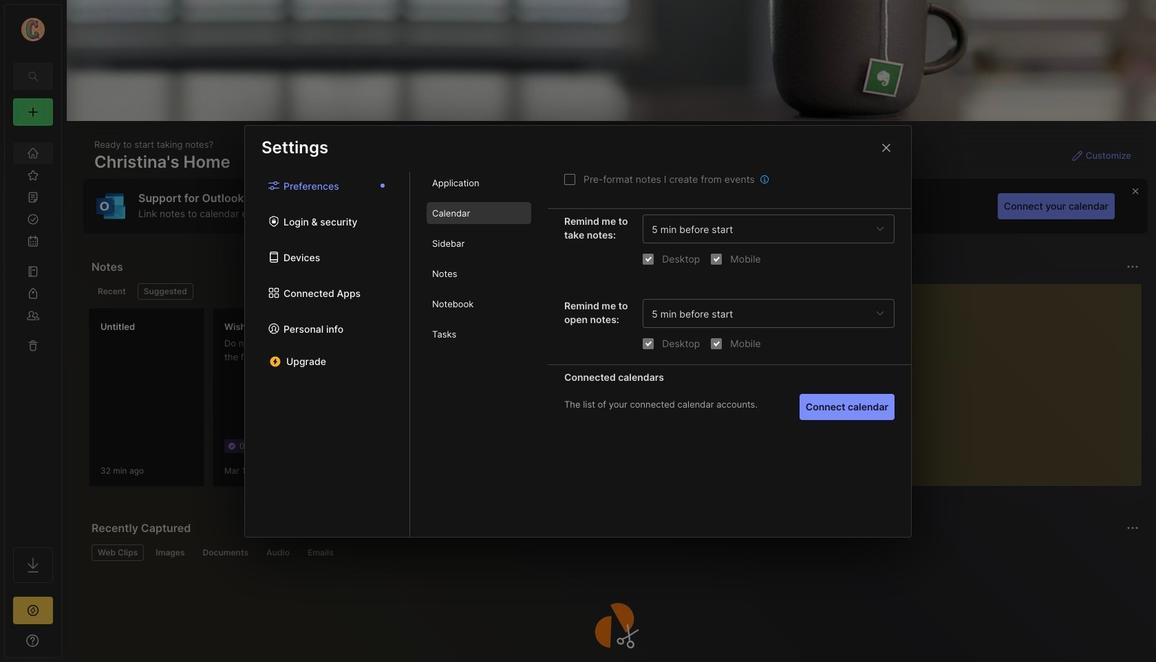 Task type: vqa. For each thing, say whether or not it's contained in the screenshot.
REMIND ME TO TAKE NOTES: TEXT BOX
yes



Task type: describe. For each thing, give the bounding box(es) containing it.
Remind me to take notes: field
[[643, 215, 895, 244]]

close image
[[878, 139, 895, 156]]

Remind me to take notes: text field
[[652, 223, 871, 235]]

tree inside the main element
[[5, 134, 61, 536]]

Remind me to open notes: text field
[[652, 308, 871, 320]]

home image
[[26, 147, 40, 160]]

edit search image
[[25, 68, 41, 85]]

upgrade image
[[25, 603, 41, 619]]



Task type: locate. For each thing, give the bounding box(es) containing it.
Remind me to open notes: field
[[643, 299, 895, 328]]

tree
[[5, 134, 61, 536]]

tab
[[427, 172, 531, 194], [427, 202, 531, 224], [427, 233, 531, 255], [427, 263, 531, 285], [92, 284, 132, 300], [137, 284, 193, 300], [427, 293, 531, 315], [427, 323, 531, 346], [92, 545, 144, 562], [150, 545, 191, 562], [197, 545, 255, 562], [260, 545, 296, 562], [301, 545, 340, 562]]

None checkbox
[[711, 338, 722, 349]]

Start writing… text field
[[814, 284, 1141, 476]]

tab list
[[245, 172, 410, 537], [410, 172, 548, 537], [92, 284, 780, 300], [92, 545, 1137, 562]]

row group
[[89, 308, 1080, 496]]

None checkbox
[[564, 174, 575, 185], [643, 254, 654, 265], [711, 254, 722, 265], [643, 338, 654, 349], [564, 174, 575, 185], [643, 254, 654, 265], [711, 254, 722, 265], [643, 338, 654, 349]]

main element
[[0, 0, 66, 663]]



